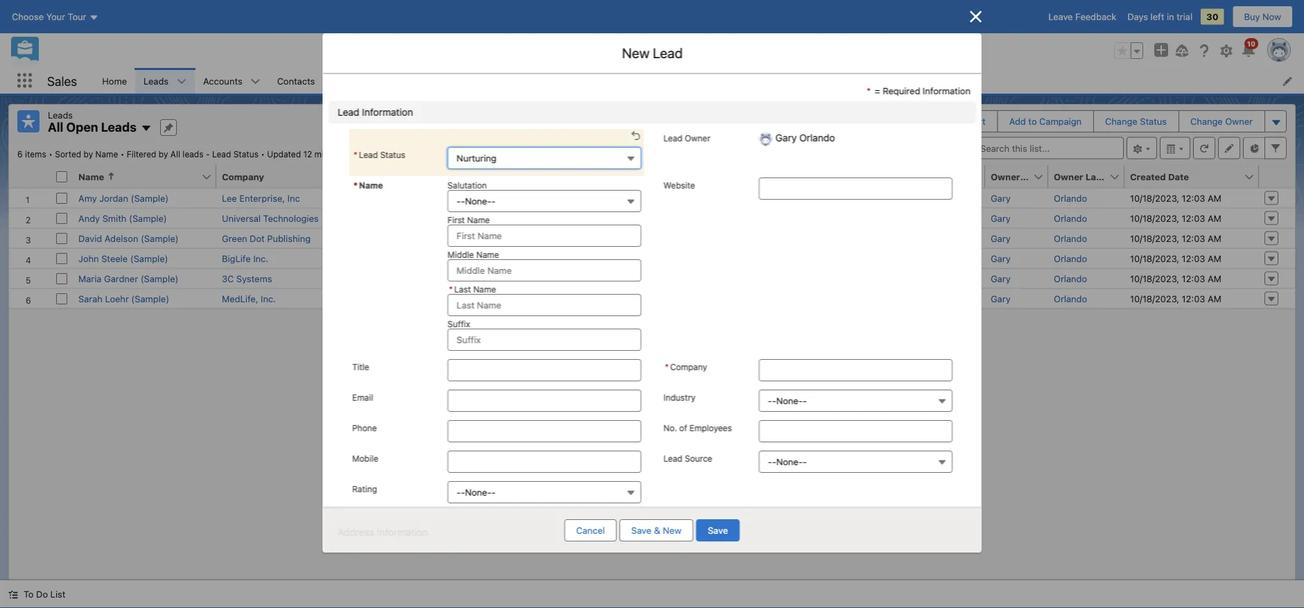 Task type: vqa. For each thing, say whether or not it's contained in the screenshot.
System Administrator
yes



Task type: describe. For each thing, give the bounding box(es) containing it.
universal technologies link
[[222, 213, 319, 223]]

all open leads|leads|list view element
[[8, 104, 1296, 581]]

green dot publishing link
[[222, 233, 311, 243]]

10/18/2023, for universal technologies
[[1131, 213, 1180, 223]]

1 • from the left
[[49, 149, 53, 159]]

3c systems
[[222, 273, 272, 284]]

none- inside 'lead source --none--'
[[776, 457, 803, 467]]

to do list
[[24, 589, 65, 600]]

leave feedback link
[[1049, 11, 1117, 22]]

select list display image
[[1160, 137, 1191, 159]]

owner for lead owner
[[685, 133, 710, 143]]

lee enterprise, inc link
[[222, 193, 300, 203]]

gary for biglife inc.
[[991, 253, 1011, 264]]

gary link for medlife, inc.
[[991, 293, 1011, 304]]

information up new 'button'
[[923, 85, 971, 96]]

6 items • sorted by name • filtered by all leads - lead status • updated 12 minutes ago
[[17, 149, 363, 159]]

title inside "title" button
[[362, 171, 382, 182]]

cancel
[[576, 525, 605, 536]]

Email text field
[[447, 390, 641, 412]]

source
[[685, 454, 712, 463]]

Lead Status, Nurturing button
[[447, 147, 641, 169]]

(sample) for sarah loehr (sample)
[[131, 293, 169, 304]]

medlife, inc. link
[[222, 293, 276, 304]]

required
[[883, 85, 920, 96]]

contacts link
[[269, 68, 323, 94]]

salutation
[[447, 180, 487, 190]]

orlando link for massachusetts
[[1054, 273, 1088, 284]]

am for biglife inc.
[[1208, 253, 1222, 264]]

gary link for green dot publishing
[[991, 233, 1011, 243]]

inc. for medlife, inc.
[[261, 293, 276, 304]]

georgia
[[542, 193, 575, 203]]

Industry button
[[759, 390, 953, 412]]

&
[[654, 525, 661, 536]]

buy
[[1245, 11, 1261, 22]]

left
[[1151, 11, 1165, 22]]

2 • from the left
[[121, 149, 124, 159]]

3 orlando from the top
[[1054, 233, 1088, 243]]

1 am from the top
[[1208, 193, 1222, 203]]

status inside lead status button
[[932, 171, 961, 182]]

company button
[[216, 165, 341, 188]]

orlando for connecticut
[[1054, 253, 1088, 264]]

address for address
[[352, 552, 387, 562]]

3c
[[222, 273, 234, 284]]

1 vertical spatial all
[[171, 149, 180, 159]]

york
[[564, 293, 582, 304]]

lead inside * lead status nurturing
[[359, 150, 378, 160]]

1 gary link from the top
[[991, 193, 1011, 203]]

green dot publishing
[[222, 233, 311, 243]]

6
[[17, 149, 23, 159]]

david
[[78, 233, 102, 243]]

address for address information
[[337, 527, 374, 538]]

title element
[[357, 165, 545, 188]]

owner first name element
[[986, 165, 1057, 188]]

lee enterprise, inc
[[222, 193, 300, 203]]

leads inside list item
[[144, 76, 169, 86]]

(sample) for maria gardner (sample)
[[141, 273, 179, 284]]

2 by from the left
[[159, 149, 168, 159]]

10/18/2023, 12:03 am for biglife inc.
[[1131, 253, 1222, 264]]

technology
[[451, 233, 499, 243]]

rating
[[352, 484, 377, 494]]

1 vertical spatial email
[[352, 393, 373, 402]]

suffix
[[447, 319, 470, 329]]

items
[[25, 149, 46, 159]]

john steele (sample) link
[[78, 253, 168, 264]]

10/18/2023, for medlife, inc.
[[1131, 293, 1180, 304]]

=
[[875, 85, 880, 96]]

status left the updated
[[234, 149, 259, 159]]

1 vertical spatial phone
[[352, 423, 377, 433]]

now
[[1263, 11, 1282, 22]]

owner last name button
[[1049, 165, 1133, 188]]

1 horizontal spatial company
[[670, 362, 707, 372]]

(sample) for david adelson (sample)
[[141, 233, 179, 243]]

new inside "button"
[[663, 525, 682, 536]]

3 orlando link from the top
[[1054, 233, 1088, 243]]

owner last name
[[1054, 171, 1133, 182]]

3c systems link
[[222, 273, 272, 284]]

item number image
[[9, 165, 51, 188]]

title button
[[357, 165, 522, 188]]

text default image
[[8, 590, 18, 600]]

add
[[1010, 116, 1026, 127]]

david adelson (sample)
[[78, 233, 179, 243]]

am for 3c systems
[[1208, 273, 1222, 284]]

* for * name
[[353, 180, 357, 190]]

email element
[[772, 165, 911, 188]]

lead inside lead status button
[[908, 171, 930, 182]]

name down technology
[[476, 250, 499, 259]]

5 gary from the top
[[991, 273, 1011, 284]]

john
[[78, 253, 99, 264]]

* = required information
[[867, 85, 971, 96]]

director, information technology
[[362, 233, 499, 243]]

item number element
[[9, 165, 51, 188]]

leads link
[[135, 68, 177, 94]]

phone button
[[643, 165, 757, 188]]

search... button
[[492, 40, 770, 62]]

* for * lead status nurturing
[[353, 150, 357, 160]]

massachusetts
[[542, 273, 606, 284]]

save for save & new
[[632, 525, 652, 536]]

to do list button
[[0, 581, 74, 608]]

12:03 for universal technologies
[[1182, 213, 1206, 223]]

sarah
[[78, 293, 103, 304]]

gardner
[[104, 273, 138, 284]]

new york
[[542, 293, 582, 304]]

First Name text field
[[447, 225, 641, 247]]

orlando link for connecticut
[[1054, 253, 1088, 264]]

30
[[1207, 11, 1219, 22]]

do
[[36, 589, 48, 600]]

in
[[1167, 11, 1175, 22]]

phone element
[[643, 165, 780, 188]]

none- for rating --none--
[[465, 487, 491, 498]]

company element
[[216, 165, 365, 188]]

to
[[24, 589, 34, 600]]

10/18/2023, 12:03 am for 3c systems
[[1131, 273, 1222, 284]]

change owner
[[1191, 116, 1253, 127]]

2 orlando from the top
[[1054, 213, 1088, 223]]

action element
[[1260, 165, 1296, 188]]

0 horizontal spatial leads
[[48, 110, 73, 120]]

accounts list item
[[195, 68, 269, 94]]

buy now
[[1245, 11, 1282, 22]]

1 10/18/2023, 12:03 am from the top
[[1131, 193, 1222, 203]]

of
[[679, 423, 687, 433]]

accounts link
[[195, 68, 251, 94]]

change status button
[[1095, 111, 1179, 132]]

contacts
[[277, 76, 315, 86]]

trial
[[1177, 11, 1193, 22]]

(sample) for john steele (sample)
[[130, 253, 168, 264]]

1 horizontal spatial leads
[[101, 120, 137, 135]]

10/18/2023, for biglife inc.
[[1131, 253, 1180, 264]]

5 gary link from the top
[[991, 273, 1011, 284]]

lead status button
[[902, 165, 970, 188]]

change for change status
[[1106, 116, 1138, 127]]

lead status element
[[902, 165, 994, 188]]

status inside change status button
[[1141, 116, 1167, 127]]

gary link for biglife inc.
[[991, 253, 1011, 264]]

universal
[[222, 213, 261, 223]]

none- for industry --none--
[[776, 396, 803, 406]]

lead status
[[908, 171, 961, 182]]

created
[[1131, 171, 1166, 182]]

amy jordan (sample)
[[78, 193, 169, 203]]

save for save
[[708, 525, 728, 536]]

phone inside button
[[649, 171, 677, 182]]

owner last name element
[[1049, 165, 1133, 188]]

sarah loehr (sample)
[[78, 293, 169, 304]]

owner inside button
[[1054, 171, 1084, 182]]

medlife, inc.
[[222, 293, 276, 304]]

1 vertical spatial title
[[352, 362, 369, 372]]

change owner button
[[1180, 111, 1264, 132]]

updated
[[267, 149, 301, 159]]

filtered
[[127, 149, 156, 159]]

1 12:03 from the top
[[1182, 193, 1206, 203]]

list view controls image
[[1127, 137, 1158, 159]]

* last name
[[449, 284, 496, 294]]

name element
[[73, 165, 225, 188]]

all open leads grid
[[9, 165, 1296, 309]]

change status
[[1106, 116, 1167, 127]]

leave feedback
[[1049, 11, 1117, 22]]

info@salesforce.com link
[[778, 193, 865, 203]]

lead inside 'lead source --none--'
[[663, 454, 682, 463]]

david adelson (sample) link
[[78, 233, 179, 243]]



Task type: locate. For each thing, give the bounding box(es) containing it.
3 12:03 from the top
[[1182, 233, 1206, 243]]

0 horizontal spatial phone
[[352, 423, 377, 433]]

0 horizontal spatial by
[[84, 149, 93, 159]]

• left the updated
[[261, 149, 265, 159]]

4 gary link from the top
[[991, 253, 1011, 264]]

gary for green dot publishing
[[991, 233, 1011, 243]]

andy smith (sample)
[[78, 213, 167, 223]]

status inside * lead status nurturing
[[380, 150, 405, 160]]

john steele (sample)
[[78, 253, 168, 264]]

email up "info@salesforce.com" link
[[778, 171, 802, 182]]

•
[[49, 149, 53, 159], [121, 149, 124, 159], [261, 149, 265, 159]]

3 am from the top
[[1208, 233, 1222, 243]]

2 horizontal spatial •
[[261, 149, 265, 159]]

5 orlando from the top
[[1054, 273, 1088, 284]]

employees
[[690, 423, 732, 433]]

none search field inside all open leads|leads|list view element
[[958, 137, 1124, 159]]

6 orlando link from the top
[[1054, 293, 1088, 304]]

0 horizontal spatial change
[[1106, 116, 1138, 127]]

none- for salutation --none--
[[465, 196, 491, 206]]

all open leads
[[48, 120, 137, 135]]

new inside 'button'
[[916, 116, 935, 127]]

minutes
[[315, 149, 346, 159]]

4 orlando from the top
[[1054, 253, 1088, 264]]

days
[[1128, 11, 1149, 22]]

(sample) down the david adelson (sample) link
[[130, 253, 168, 264]]

address
[[337, 527, 374, 538], [352, 552, 387, 562]]

12:03 for biglife inc.
[[1182, 253, 1206, 264]]

10/18/2023, for 3c systems
[[1131, 273, 1180, 284]]

4 12:03 from the top
[[1182, 253, 1206, 264]]

(sample) up david adelson (sample)
[[129, 213, 167, 223]]

all left leads
[[171, 149, 180, 159]]

12:03 for 3c systems
[[1182, 273, 1206, 284]]

* up industry
[[665, 362, 669, 372]]

leads list item
[[135, 68, 195, 94]]

6 10/18/2023, from the top
[[1131, 293, 1180, 304]]

amy jordan (sample) link
[[78, 193, 169, 203]]

enterprise,
[[239, 193, 285, 203]]

leads right leads icon
[[48, 110, 73, 120]]

home link
[[94, 68, 135, 94]]

list
[[94, 68, 1305, 94]]

sales
[[47, 73, 77, 88]]

1 horizontal spatial all
[[171, 149, 180, 159]]

5 am from the top
[[1208, 273, 1222, 284]]

name down ago
[[359, 180, 383, 190]]

0 horizontal spatial owner
[[685, 133, 710, 143]]

2 am from the top
[[1208, 213, 1222, 223]]

am for universal technologies
[[1208, 213, 1222, 223]]

last down middle
[[454, 284, 471, 294]]

1 horizontal spatial •
[[121, 149, 124, 159]]

0 horizontal spatial last
[[454, 284, 471, 294]]

5 orlando link from the top
[[1054, 273, 1088, 284]]

1 10/18/2023, from the top
[[1131, 193, 1180, 203]]

None search field
[[958, 137, 1124, 159]]

save right &
[[708, 525, 728, 536]]

5 12:03 from the top
[[1182, 273, 1206, 284]]

3 gary from the top
[[991, 233, 1011, 243]]

am for green dot publishing
[[1208, 233, 1222, 243]]

1 vertical spatial company
[[670, 362, 707, 372]]

name up amy
[[78, 171, 104, 182]]

2 10/18/2023, 12:03 am from the top
[[1131, 213, 1222, 223]]

none- inside 'rating --none--'
[[465, 487, 491, 498]]

publishing
[[267, 233, 311, 243]]

orlando link
[[1054, 193, 1088, 203], [1054, 213, 1088, 223], [1054, 233, 1088, 243], [1054, 253, 1088, 264], [1054, 273, 1088, 284], [1054, 293, 1088, 304]]

phone down lead owner
[[649, 171, 677, 182]]

(sample) for amy jordan (sample)
[[131, 193, 169, 203]]

save inside "button"
[[632, 525, 652, 536]]

leads right "home" link
[[144, 76, 169, 86]]

change for change owner
[[1191, 116, 1223, 127]]

4 10/18/2023, from the top
[[1131, 253, 1180, 264]]

change up created date element
[[1191, 116, 1223, 127]]

name inside button
[[1108, 171, 1133, 182]]

am
[[1208, 193, 1222, 203], [1208, 213, 1222, 223], [1208, 233, 1222, 243], [1208, 253, 1222, 264], [1208, 273, 1222, 284], [1208, 293, 1222, 304]]

1 horizontal spatial owner
[[1054, 171, 1084, 182]]

1 horizontal spatial phone
[[649, 171, 677, 182]]

change up list view controls icon
[[1106, 116, 1138, 127]]

maria
[[78, 273, 102, 284]]

address down rating
[[337, 527, 374, 538]]

inverse image
[[968, 8, 985, 25]]

* inside * lead status nurturing
[[353, 150, 357, 160]]

6 12:03 from the top
[[1182, 293, 1206, 304]]

* name
[[353, 180, 383, 190]]

inc. for biglife inc.
[[253, 253, 268, 264]]

save inside button
[[708, 525, 728, 536]]

dot
[[250, 233, 265, 243]]

6 10/18/2023, 12:03 am from the top
[[1131, 293, 1222, 304]]

(sample) for andy smith (sample)
[[129, 213, 167, 223]]

orlando link for new york
[[1054, 293, 1088, 304]]

company
[[222, 171, 264, 182], [670, 362, 707, 372]]

6 orlando from the top
[[1054, 293, 1088, 304]]

name down "middle name"
[[473, 284, 496, 294]]

0 vertical spatial address
[[337, 527, 374, 538]]

cancel button
[[565, 520, 617, 542]]

1 by from the left
[[84, 149, 93, 159]]

12:03 for medlife, inc.
[[1182, 293, 1206, 304]]

leads image
[[17, 110, 40, 132]]

Search All Open Leads list view. search field
[[958, 137, 1124, 159]]

12
[[303, 149, 312, 159]]

- inside all open leads|leads|list view element
[[206, 149, 210, 159]]

* lead status nurturing
[[353, 150, 496, 163]]

lead source --none--
[[663, 454, 807, 467]]

list
[[50, 589, 65, 600]]

orlando link for georgia
[[1054, 193, 1088, 203]]

administrator
[[396, 293, 452, 304]]

10/18/2023, 12:03 am for medlife, inc.
[[1131, 293, 1222, 304]]

list containing home
[[94, 68, 1305, 94]]

(sample) right adelson
[[141, 233, 179, 243]]

lead owner
[[663, 133, 710, 143]]

orlando for massachusetts
[[1054, 273, 1088, 284]]

3 10/18/2023, 12:03 am from the top
[[1131, 233, 1222, 243]]

last inside button
[[1086, 171, 1105, 182]]

1 vertical spatial address
[[352, 552, 387, 562]]

* down ago
[[353, 180, 357, 190]]

no. of employees
[[663, 423, 732, 433]]

save
[[632, 525, 652, 536], [708, 525, 728, 536]]

industry
[[663, 393, 696, 402]]

am for medlife, inc.
[[1208, 293, 1222, 304]]

biglife
[[222, 253, 251, 264]]

change
[[1106, 116, 1138, 127], [1191, 116, 1223, 127]]

inc
[[288, 193, 300, 203]]

adelson
[[105, 233, 138, 243]]

name inside "button"
[[78, 171, 104, 182]]

leads up filtered
[[101, 120, 137, 135]]

last for *
[[454, 284, 471, 294]]

0 horizontal spatial save
[[632, 525, 652, 536]]

status right ago
[[380, 150, 405, 160]]

6 gary from the top
[[991, 293, 1011, 304]]

Middle Name text field
[[447, 259, 641, 282]]

(sample) down maria gardner (sample) link
[[131, 293, 169, 304]]

owner for change owner
[[1226, 116, 1253, 127]]

• right the items at the left of page
[[49, 149, 53, 159]]

1 vertical spatial inc.
[[261, 293, 276, 304]]

4 orlando link from the top
[[1054, 253, 1088, 264]]

* for * last name
[[449, 284, 453, 294]]

Rating button
[[447, 481, 641, 504]]

2 horizontal spatial owner
[[1226, 116, 1253, 127]]

company up industry
[[670, 362, 707, 372]]

system
[[362, 293, 393, 304]]

(sample) down name element
[[131, 193, 169, 203]]

5 10/18/2023, 12:03 am from the top
[[1131, 273, 1222, 284]]

systems
[[236, 273, 272, 284]]

1 gary from the top
[[991, 193, 1011, 203]]

info@salesforce.com
[[778, 193, 865, 203]]

(sample) right the gardner
[[141, 273, 179, 284]]

gary for medlife, inc.
[[991, 293, 1011, 304]]

0 vertical spatial owner
[[1226, 116, 1253, 127]]

email up 'mobile'
[[352, 393, 373, 402]]

phone up 'mobile'
[[352, 423, 377, 433]]

1 orlando link from the top
[[1054, 193, 1088, 203]]

0 horizontal spatial all
[[48, 120, 63, 135]]

gary link for universal technologies
[[991, 213, 1011, 223]]

2 gary link from the top
[[991, 213, 1011, 223]]

state/province element
[[537, 165, 651, 188]]

name down all open leads
[[95, 149, 118, 159]]

4 gary from the top
[[991, 253, 1011, 264]]

ago
[[348, 149, 363, 159]]

action image
[[1260, 165, 1296, 188]]

inc.
[[253, 253, 268, 264], [261, 293, 276, 304]]

steele
[[101, 253, 128, 264]]

0 vertical spatial inc.
[[253, 253, 268, 264]]

state/province button
[[537, 165, 628, 188]]

2 12:03 from the top
[[1182, 213, 1206, 223]]

* up suffix on the left bottom of page
[[449, 284, 453, 294]]

10/18/2023, for green dot publishing
[[1131, 233, 1180, 243]]

information for address information
[[377, 527, 428, 538]]

inc. down dot
[[253, 253, 268, 264]]

buy now button
[[1233, 6, 1294, 28]]

Website text field
[[759, 178, 953, 200]]

middle name
[[447, 250, 499, 259]]

name down list view controls icon
[[1108, 171, 1133, 182]]

cell
[[51, 165, 73, 188], [537, 208, 643, 228], [643, 208, 772, 228], [772, 208, 902, 228], [902, 208, 986, 228], [537, 228, 643, 248], [643, 228, 772, 248], [772, 228, 902, 248], [902, 228, 986, 248], [643, 248, 772, 268], [772, 248, 902, 268], [902, 248, 986, 268], [643, 268, 772, 288], [772, 268, 902, 288], [902, 268, 986, 288], [643, 288, 772, 308], [772, 288, 902, 308], [902, 288, 986, 308]]

by
[[84, 149, 93, 159], [159, 149, 168, 159]]

last left created
[[1086, 171, 1105, 182]]

technologies
[[263, 213, 319, 223]]

change inside button
[[1106, 116, 1138, 127]]

owner
[[1226, 116, 1253, 127], [685, 133, 710, 143], [1054, 171, 1084, 182]]

4 10/18/2023, 12:03 am from the top
[[1131, 253, 1222, 264]]

none-
[[465, 196, 491, 206], [776, 396, 803, 406], [776, 457, 803, 467], [465, 487, 491, 498]]

status up list view controls icon
[[1141, 116, 1167, 127]]

rating --none--
[[352, 484, 496, 498]]

information for director, information technology
[[401, 233, 448, 243]]

system administrator
[[362, 293, 452, 304]]

orlando for georgia
[[1054, 193, 1088, 203]]

all open leads status
[[17, 149, 267, 159]]

created date element
[[1125, 165, 1268, 188]]

Salutation button
[[447, 190, 641, 212]]

by right sorted
[[84, 149, 93, 159]]

No. of Employees text field
[[759, 420, 953, 443]]

mobile
[[352, 454, 378, 463]]

lead
[[653, 45, 683, 61], [337, 106, 359, 118], [663, 133, 682, 143], [212, 149, 231, 159], [359, 150, 378, 160], [908, 171, 930, 182], [663, 454, 682, 463]]

1 save from the left
[[632, 525, 652, 536]]

Title text field
[[447, 359, 641, 381]]

3 10/18/2023, from the top
[[1131, 233, 1180, 243]]

1 orlando from the top
[[1054, 193, 1088, 203]]

1 vertical spatial last
[[454, 284, 471, 294]]

andy smith (sample) link
[[78, 213, 167, 223]]

gary for universal technologies
[[991, 213, 1011, 223]]

group
[[1115, 42, 1144, 59]]

Lead Source button
[[759, 451, 953, 473]]

name up technology
[[467, 215, 490, 225]]

amy
[[78, 193, 97, 203]]

* for * = required information
[[867, 85, 871, 96]]

information inside all open leads grid
[[401, 233, 448, 243]]

information down 'rating --none--'
[[377, 527, 428, 538]]

by right filtered
[[159, 149, 168, 159]]

new lead
[[622, 45, 683, 61]]

first
[[447, 215, 465, 225]]

4 am from the top
[[1208, 253, 1222, 264]]

1 change from the left
[[1106, 116, 1138, 127]]

3 • from the left
[[261, 149, 265, 159]]

1 horizontal spatial last
[[1086, 171, 1105, 182]]

1 horizontal spatial save
[[708, 525, 728, 536]]

information down first
[[401, 233, 448, 243]]

Suffix text field
[[447, 329, 641, 351]]

company inside company button
[[222, 171, 264, 182]]

0 horizontal spatial •
[[49, 149, 53, 159]]

open
[[66, 120, 98, 135]]

1 horizontal spatial change
[[1191, 116, 1223, 127]]

2 vertical spatial owner
[[1054, 171, 1084, 182]]

change inside 'button'
[[1191, 116, 1223, 127]]

0 vertical spatial email
[[778, 171, 802, 182]]

owner inside 'button'
[[1226, 116, 1253, 127]]

3 gary link from the top
[[991, 233, 1011, 243]]

list item
[[506, 68, 564, 94]]

10/18/2023, 12:03 am for universal technologies
[[1131, 213, 1222, 223]]

2 gary from the top
[[991, 213, 1011, 223]]

0 horizontal spatial company
[[222, 171, 264, 182]]

* for * company
[[665, 362, 669, 372]]

address down address information
[[352, 552, 387, 562]]

2 save from the left
[[708, 525, 728, 536]]

10/18/2023,
[[1131, 193, 1180, 203], [1131, 213, 1180, 223], [1131, 233, 1180, 243], [1131, 253, 1180, 264], [1131, 273, 1180, 284], [1131, 293, 1180, 304]]

1 horizontal spatial by
[[159, 149, 168, 159]]

orlando for new york
[[1054, 293, 1088, 304]]

universal technologies
[[222, 213, 319, 223]]

* left =
[[867, 85, 871, 96]]

email
[[778, 171, 802, 182], [352, 393, 373, 402]]

12:03 for green dot publishing
[[1182, 233, 1206, 243]]

0 vertical spatial last
[[1086, 171, 1105, 182]]

andy
[[78, 213, 100, 223]]

information up ago
[[362, 106, 413, 118]]

all left open on the top left of page
[[48, 120, 63, 135]]

0 horizontal spatial email
[[352, 393, 373, 402]]

medlife,
[[222, 293, 258, 304]]

sorted
[[55, 149, 81, 159]]

0 vertical spatial company
[[222, 171, 264, 182]]

• left filtered
[[121, 149, 124, 159]]

none- inside 'industry --none--'
[[776, 396, 803, 406]]

0 vertical spatial all
[[48, 120, 63, 135]]

2 horizontal spatial leads
[[144, 76, 169, 86]]

2 10/18/2023, from the top
[[1131, 213, 1180, 223]]

feedback
[[1076, 11, 1117, 22]]

* right the minutes
[[353, 150, 357, 160]]

Mobile text field
[[447, 451, 641, 473]]

inc. down systems
[[261, 293, 276, 304]]

no.
[[663, 423, 677, 433]]

6 gary link from the top
[[991, 293, 1011, 304]]

5 10/18/2023, from the top
[[1131, 273, 1180, 284]]

0 vertical spatial phone
[[649, 171, 677, 182]]

information for lead information
[[362, 106, 413, 118]]

campaign
[[1040, 116, 1082, 127]]

6 am from the top
[[1208, 293, 1222, 304]]

add to campaign
[[1010, 116, 1082, 127]]

status down new 'button'
[[932, 171, 961, 182]]

10/18/2023, 12:03 am for green dot publishing
[[1131, 233, 1222, 243]]

connecticut
[[542, 253, 594, 264]]

1 vertical spatial owner
[[685, 133, 710, 143]]

last
[[1086, 171, 1105, 182], [454, 284, 471, 294]]

None text field
[[759, 359, 953, 381]]

* company
[[665, 362, 707, 372]]

save left &
[[632, 525, 652, 536]]

company up lee
[[222, 171, 264, 182]]

maria gardner (sample)
[[78, 273, 179, 284]]

Phone text field
[[447, 420, 641, 443]]

last for owner
[[1086, 171, 1105, 182]]

0 vertical spatial title
[[362, 171, 382, 182]]

email inside button
[[778, 171, 802, 182]]

name button
[[73, 165, 201, 188]]

2 change from the left
[[1191, 116, 1223, 127]]

green
[[222, 233, 247, 243]]

2 orlando link from the top
[[1054, 213, 1088, 223]]

contacts list item
[[269, 68, 342, 94]]

Last Name text field
[[447, 294, 641, 316]]

save & new
[[632, 525, 682, 536]]

none- inside salutation --none--
[[465, 196, 491, 206]]

home
[[102, 76, 127, 86]]

1 horizontal spatial email
[[778, 171, 802, 182]]

save & new button
[[620, 520, 694, 542]]

maria gardner (sample) link
[[78, 273, 179, 284]]



